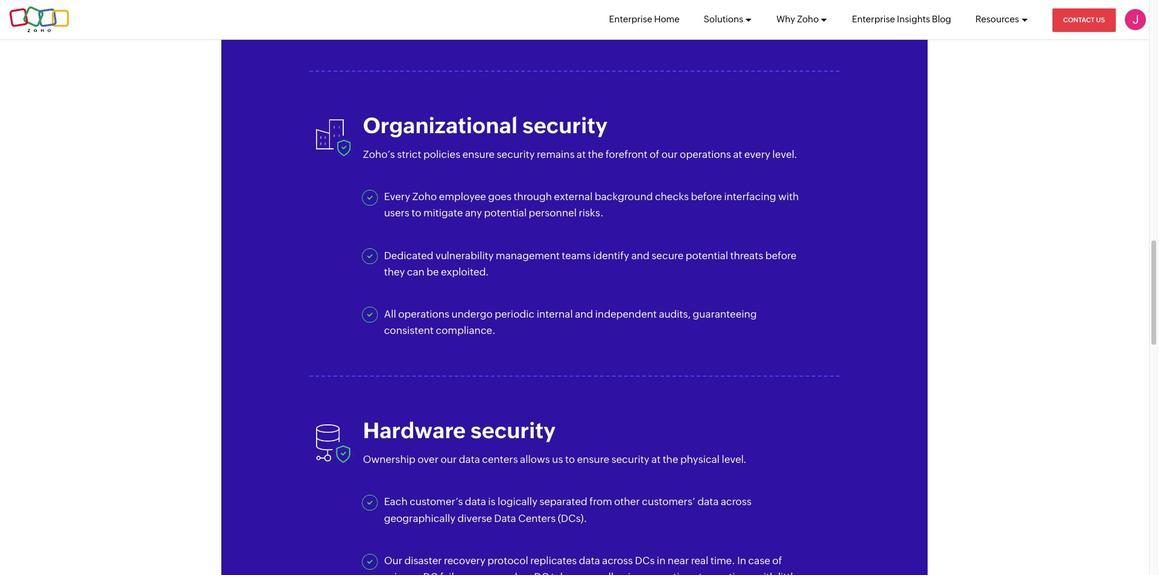 Task type: vqa. For each thing, say whether or not it's contained in the screenshot.
Are
no



Task type: locate. For each thing, give the bounding box(es) containing it.
zoho inside every zoho employee goes through external background checks before interfacing with users to mitigate any potential personnel risks.
[[412, 191, 437, 203]]

1 enterprise from the left
[[609, 14, 652, 24]]

0 horizontal spatial before
[[691, 191, 722, 203]]

multi-
[[384, 3, 411, 15]]

1 vertical spatial our
[[441, 454, 457, 466]]

potential inside "dedicated vulnerability management teams identify and secure potential threats before they can be exploited."
[[686, 249, 728, 262]]

1 horizontal spatial our
[[662, 148, 678, 160]]

0 vertical spatial zoho
[[797, 14, 819, 24]]

to
[[412, 207, 421, 219], [565, 454, 575, 466], [699, 571, 709, 576]]

before inside "dedicated vulnerability management teams identify and secure potential threats before they can be exploited."
[[766, 249, 797, 262]]

recovery
[[444, 555, 486, 567]]

enterprise for enterprise insights blog
[[852, 14, 895, 24]]

1 horizontal spatial enterprise
[[852, 14, 895, 24]]

1 horizontal spatial potential
[[686, 249, 728, 262]]

0 horizontal spatial enterprise
[[609, 14, 652, 24]]

our right over
[[441, 454, 457, 466]]

data
[[459, 454, 480, 466], [465, 496, 486, 508], [698, 496, 719, 508], [579, 555, 600, 567]]

potential down "goes"
[[484, 207, 527, 219]]

operations left every
[[680, 148, 731, 160]]

ownership
[[363, 454, 415, 466]]

level.
[[773, 148, 797, 160], [722, 454, 747, 466]]

before right the checks
[[691, 191, 722, 203]]

dedicated
[[384, 249, 434, 262]]

0 vertical spatial across
[[721, 496, 752, 508]]

1 horizontal spatial zoho
[[797, 14, 819, 24]]

with inside our disaster recovery protocol replicates data across dcs in near real time. in case of primary dc failure, a secondary dc takes over, allowing operations to continue with littl
[[755, 571, 776, 576]]

2 horizontal spatial at
[[733, 148, 742, 160]]

0 vertical spatial the
[[588, 148, 604, 160]]

contact us link
[[1053, 8, 1116, 32]]

1 vertical spatial across
[[602, 555, 633, 567]]

solutions
[[704, 14, 743, 24]]

0 horizontal spatial zoho
[[412, 191, 437, 203]]

dc
[[423, 571, 438, 576], [534, 571, 549, 576]]

each customer's data is logically separated from other customers' data across geographically diverse data centers (dcs).
[[384, 496, 752, 525]]

of right forefront
[[650, 148, 660, 160]]

potential right secure
[[686, 249, 728, 262]]

in
[[657, 555, 666, 567]]

to inside our disaster recovery protocol replicates data across dcs in near real time. in case of primary dc failure, a secondary dc takes over, allowing operations to continue with littl
[[699, 571, 709, 576]]

before right threats
[[766, 249, 797, 262]]

level. right every
[[773, 148, 797, 160]]

0 horizontal spatial of
[[650, 148, 660, 160]]

with inside every zoho employee goes through external background checks before interfacing with users to mitigate any potential personnel risks.
[[778, 191, 799, 203]]

near
[[668, 555, 689, 567]]

2 vertical spatial operations
[[646, 571, 697, 576]]

at
[[577, 148, 586, 160], [733, 148, 742, 160], [652, 454, 661, 466]]

the left the physical
[[663, 454, 678, 466]]

home
[[654, 14, 680, 24]]

2 enterprise from the left
[[852, 14, 895, 24]]

organizational security image
[[316, 119, 356, 158]]

management
[[496, 249, 560, 262]]

1 horizontal spatial before
[[766, 249, 797, 262]]

allowing
[[603, 571, 644, 576]]

consistent
[[384, 325, 434, 337]]

at left the physical
[[652, 454, 661, 466]]

0 vertical spatial before
[[691, 191, 722, 203]]

to down real
[[699, 571, 709, 576]]

0 horizontal spatial to
[[412, 207, 421, 219]]

1 horizontal spatial with
[[778, 191, 799, 203]]

across up in
[[721, 496, 752, 508]]

1 horizontal spatial dc
[[534, 571, 549, 576]]

1 vertical spatial before
[[766, 249, 797, 262]]

background
[[595, 191, 653, 203]]

potential
[[484, 207, 527, 219], [686, 249, 728, 262]]

0 horizontal spatial across
[[602, 555, 633, 567]]

ensure
[[462, 148, 495, 160], [577, 454, 609, 466]]

and right internal
[[575, 308, 593, 320]]

0 vertical spatial ensure
[[462, 148, 495, 160]]

enterprise
[[609, 14, 652, 24], [852, 14, 895, 24]]

at right 'remains'
[[577, 148, 586, 160]]

risks.
[[579, 207, 604, 219]]

over,
[[578, 571, 601, 576]]

0 horizontal spatial ensure
[[462, 148, 495, 160]]

of right case on the right of page
[[772, 555, 782, 567]]

secondary
[[482, 571, 532, 576]]

2 dc from the left
[[534, 571, 549, 576]]

1 vertical spatial of
[[772, 555, 782, 567]]

1 vertical spatial with
[[755, 571, 776, 576]]

1 horizontal spatial to
[[565, 454, 575, 466]]

enterprise for enterprise home
[[609, 14, 652, 24]]

compliance.
[[436, 325, 496, 337]]

zoho right 'why'
[[797, 14, 819, 24]]

0 vertical spatial to
[[412, 207, 421, 219]]

1 horizontal spatial level.
[[773, 148, 797, 160]]

1 vertical spatial ensure
[[577, 454, 609, 466]]

and right the intelligence
[[766, 3, 784, 15]]

operations
[[680, 148, 731, 160], [398, 308, 450, 320], [646, 571, 697, 576]]

dcs
[[635, 555, 655, 567]]

contact
[[1063, 16, 1095, 24]]

mitigate
[[423, 207, 463, 219]]

operations down the near
[[646, 571, 697, 576]]

hardware security image
[[316, 425, 356, 465]]

0 vertical spatial our
[[662, 148, 678, 160]]

ensure down organizational security at the top of page
[[462, 148, 495, 160]]

zoho up mitigate
[[412, 191, 437, 203]]

0 vertical spatial level.
[[773, 148, 797, 160]]

internal
[[537, 308, 573, 320]]

goes
[[488, 191, 512, 203]]

2 horizontal spatial to
[[699, 571, 709, 576]]

enterprise insights blog link
[[852, 0, 951, 39]]

0 horizontal spatial our
[[441, 454, 457, 466]]

1 vertical spatial operations
[[398, 308, 450, 320]]

our up the checks
[[662, 148, 678, 160]]

0 vertical spatial with
[[778, 191, 799, 203]]

1 horizontal spatial ensure
[[577, 454, 609, 466]]

layered
[[411, 3, 445, 15]]

the left forefront
[[588, 148, 604, 160]]

1 horizontal spatial across
[[721, 496, 752, 508]]

1 horizontal spatial of
[[772, 555, 782, 567]]

across inside 'each customer's data is logically separated from other customers' data across geographically diverse data centers (dcs).'
[[721, 496, 752, 508]]

and left secure
[[631, 249, 650, 262]]

2 vertical spatial to
[[699, 571, 709, 576]]

diverse
[[458, 513, 492, 525]]

1 vertical spatial potential
[[686, 249, 728, 262]]

dc down the disaster
[[423, 571, 438, 576]]

1 vertical spatial level.
[[722, 454, 747, 466]]

0 horizontal spatial at
[[577, 148, 586, 160]]

and right detection
[[540, 3, 558, 15]]

the
[[588, 148, 604, 160], [663, 454, 678, 466]]

forefront
[[606, 148, 648, 160]]

0 vertical spatial potential
[[484, 207, 527, 219]]

across up allowing in the right bottom of the page
[[602, 555, 633, 567]]

to right users
[[412, 207, 421, 219]]

ensure right us
[[577, 454, 609, 466]]

data up over,
[[579, 555, 600, 567]]

protocol
[[488, 555, 528, 567]]

level. right the physical
[[722, 454, 747, 466]]

why
[[777, 14, 795, 24]]

hardware
[[363, 419, 466, 444]]

proprietary
[[384, 19, 437, 31]]

0 horizontal spatial potential
[[484, 207, 527, 219]]

1 horizontal spatial the
[[663, 454, 678, 466]]

zoho for every
[[412, 191, 437, 203]]

external
[[554, 191, 593, 203]]

in
[[737, 555, 746, 567]]

data inside our disaster recovery protocol replicates data across dcs in near real time. in case of primary dc failure, a secondary dc takes over, allowing operations to continue with littl
[[579, 555, 600, 567]]

insights
[[897, 14, 930, 24]]

every
[[744, 148, 770, 160]]

enterprise left insights
[[852, 14, 895, 24]]

with right interfacing
[[778, 191, 799, 203]]

multi-layered intrusion detection and prevention, including machine intelligence and proprietary waf.
[[384, 3, 784, 31]]

enterprise left the home
[[609, 14, 652, 24]]

real
[[691, 555, 709, 567]]

checks
[[655, 191, 689, 203]]

intrusion
[[448, 3, 490, 15]]

0 horizontal spatial level.
[[722, 454, 747, 466]]

centers
[[482, 454, 518, 466]]

operations inside 'all operations undergo periodic internal and independent audits, guaranteeing consistent compliance.'
[[398, 308, 450, 320]]

at left every
[[733, 148, 742, 160]]

of inside our disaster recovery protocol replicates data across dcs in near real time. in case of primary dc failure, a secondary dc takes over, allowing operations to continue with littl
[[772, 555, 782, 567]]

our
[[662, 148, 678, 160], [441, 454, 457, 466]]

to inside every zoho employee goes through external background checks before interfacing with users to mitigate any potential personnel risks.
[[412, 207, 421, 219]]

with
[[778, 191, 799, 203], [755, 571, 776, 576]]

0 horizontal spatial dc
[[423, 571, 438, 576]]

security up 'remains'
[[522, 113, 608, 138]]

1 vertical spatial zoho
[[412, 191, 437, 203]]

security up centers
[[471, 419, 556, 444]]

0 horizontal spatial with
[[755, 571, 776, 576]]

data down hardware security
[[459, 454, 480, 466]]

dc down replicates
[[534, 571, 549, 576]]

0 horizontal spatial the
[[588, 148, 604, 160]]

with down case on the right of page
[[755, 571, 776, 576]]

operations up consistent
[[398, 308, 450, 320]]

takes
[[551, 571, 576, 576]]

intelligence
[[707, 3, 763, 15]]

continue
[[711, 571, 753, 576]]

zoho
[[797, 14, 819, 24], [412, 191, 437, 203]]

1 dc from the left
[[423, 571, 438, 576]]

to right us
[[565, 454, 575, 466]]



Task type: describe. For each thing, give the bounding box(es) containing it.
identify
[[593, 249, 629, 262]]

audits,
[[659, 308, 691, 320]]

enterprise home
[[609, 14, 680, 24]]

policies
[[423, 148, 460, 160]]

and inside 'all operations undergo periodic internal and independent audits, guaranteeing consistent compliance.'
[[575, 308, 593, 320]]

all
[[384, 308, 396, 320]]

detection
[[492, 3, 538, 15]]

secure
[[652, 249, 684, 262]]

operations inside our disaster recovery protocol replicates data across dcs in near real time. in case of primary dc failure, a secondary dc takes over, allowing operations to continue with littl
[[646, 571, 697, 576]]

0 vertical spatial operations
[[680, 148, 731, 160]]

logically
[[498, 496, 538, 508]]

other
[[614, 496, 640, 508]]

organizational security
[[363, 113, 608, 138]]

data right customers'
[[698, 496, 719, 508]]

centers
[[518, 513, 556, 525]]

guaranteeing
[[693, 308, 757, 320]]

interfacing
[[724, 191, 776, 203]]

blog
[[932, 14, 951, 24]]

allows
[[520, 454, 550, 466]]

waf.
[[439, 19, 464, 31]]

0 vertical spatial of
[[650, 148, 660, 160]]

teams
[[562, 249, 591, 262]]

james peterson image
[[1125, 9, 1146, 30]]

enterprise home link
[[609, 0, 680, 39]]

across inside our disaster recovery protocol replicates data across dcs in near real time. in case of primary dc failure, a secondary dc takes over, allowing operations to continue with littl
[[602, 555, 633, 567]]

time.
[[711, 555, 735, 567]]

every zoho employee goes through external background checks before interfacing with users to mitigate any potential personnel risks.
[[384, 191, 799, 219]]

exploited.
[[441, 266, 489, 278]]

our disaster recovery protocol replicates data across dcs in near real time. in case of primary dc failure, a secondary dc takes over, allowing operations to continue with littl
[[384, 555, 799, 576]]

every
[[384, 191, 410, 203]]

geographically
[[384, 513, 456, 525]]

security up other
[[611, 454, 650, 466]]

periodic
[[495, 308, 535, 320]]

each
[[384, 496, 408, 508]]

data left is
[[465, 496, 486, 508]]

dedicated vulnerability management teams identify and secure potential threats before they can be exploited.
[[384, 249, 797, 278]]

before inside every zoho employee goes through external background checks before interfacing with users to mitigate any potential personnel risks.
[[691, 191, 722, 203]]

vulnerability
[[436, 249, 494, 262]]

all operations undergo periodic internal and independent audits, guaranteeing consistent compliance.
[[384, 308, 757, 337]]

enterprise insights blog
[[852, 14, 951, 24]]

ownership over our data centers allows us to ensure security at the physical level.
[[363, 454, 747, 466]]

zoho for why
[[797, 14, 819, 24]]

be
[[427, 266, 439, 278]]

us
[[552, 454, 563, 466]]

machine
[[664, 3, 705, 15]]

customers'
[[642, 496, 696, 508]]

undergo
[[452, 308, 493, 320]]

zoho enterprise logo image
[[9, 6, 69, 33]]

and inside "dedicated vulnerability management teams identify and secure potential threats before they can be exploited."
[[631, 249, 650, 262]]

through
[[514, 191, 552, 203]]

1 vertical spatial the
[[663, 454, 678, 466]]

from
[[589, 496, 612, 508]]

why zoho
[[777, 14, 819, 24]]

replicates
[[530, 555, 577, 567]]

1 horizontal spatial at
[[652, 454, 661, 466]]

security left 'remains'
[[497, 148, 535, 160]]

zoho's
[[363, 148, 395, 160]]

contact us
[[1063, 16, 1105, 24]]

personnel
[[529, 207, 577, 219]]

they
[[384, 266, 405, 278]]

including
[[617, 3, 662, 15]]

customer's
[[410, 496, 463, 508]]

threats
[[730, 249, 763, 262]]

failure,
[[440, 571, 472, 576]]

case
[[748, 555, 770, 567]]

users
[[384, 207, 410, 219]]

prevention,
[[560, 3, 615, 15]]

resources
[[976, 14, 1019, 24]]

us
[[1096, 16, 1105, 24]]

potential inside every zoho employee goes through external background checks before interfacing with users to mitigate any potential personnel risks.
[[484, 207, 527, 219]]

employee
[[439, 191, 486, 203]]

over
[[418, 454, 439, 466]]

separated
[[540, 496, 587, 508]]

can
[[407, 266, 425, 278]]

data
[[494, 513, 516, 525]]

any
[[465, 207, 482, 219]]

zoho's strict policies ensure security remains at the forefront of our operations at every level.
[[363, 148, 797, 160]]

independent
[[595, 308, 657, 320]]

remains
[[537, 148, 575, 160]]

strict
[[397, 148, 421, 160]]

our
[[384, 555, 402, 567]]

a
[[474, 571, 480, 576]]

physical
[[680, 454, 720, 466]]

1 vertical spatial to
[[565, 454, 575, 466]]

organizational
[[363, 113, 518, 138]]

disaster
[[404, 555, 442, 567]]



